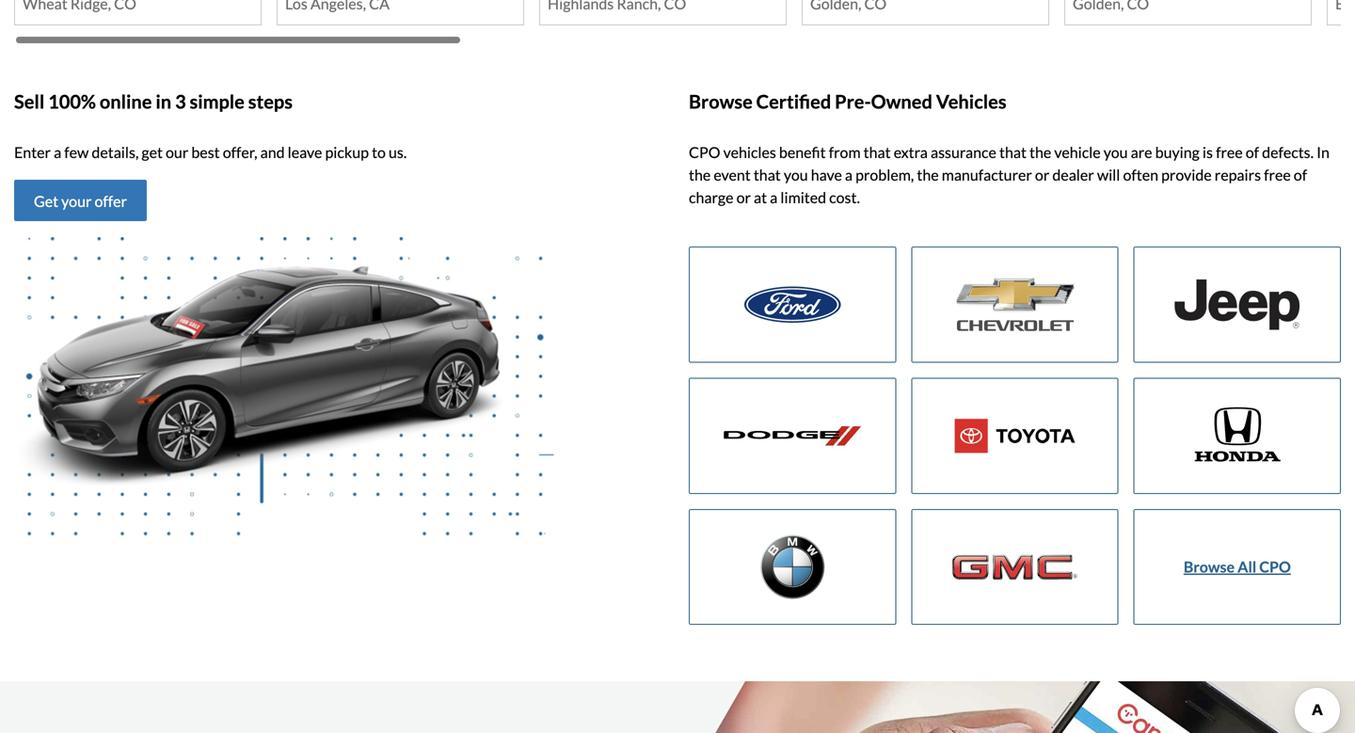 Task type: describe. For each thing, give the bounding box(es) containing it.
get your offer
[[34, 192, 127, 211]]

1 horizontal spatial of
[[1294, 166, 1308, 184]]

bmw image
[[690, 510, 896, 624]]

simple
[[190, 91, 245, 113]]

in
[[1317, 143, 1330, 162]]

provide
[[1162, 166, 1212, 184]]

benefit
[[779, 143, 826, 162]]

best
[[191, 143, 220, 162]]

2 horizontal spatial a
[[845, 166, 853, 184]]

cost.
[[830, 188, 860, 207]]

get your offer button
[[14, 180, 147, 221]]

all
[[1238, 558, 1257, 576]]

get
[[142, 143, 163, 162]]

0 horizontal spatial that
[[754, 166, 781, 184]]

1 vertical spatial free
[[1265, 166, 1291, 184]]

0 vertical spatial of
[[1246, 143, 1260, 162]]

our
[[166, 143, 189, 162]]

defects.
[[1263, 143, 1314, 162]]

enter a few details, get our best offer, and leave pickup to us.
[[14, 143, 407, 162]]

0 horizontal spatial free
[[1216, 143, 1243, 162]]

honda image
[[1135, 379, 1341, 493]]

vehicles
[[937, 91, 1007, 113]]

certified
[[757, 91, 832, 113]]

pre-
[[835, 91, 871, 113]]

vehicle
[[1055, 143, 1101, 162]]

owned
[[871, 91, 933, 113]]

cpo vehicles benefit from that extra assurance that the vehicle you are buying is free of defects.  in the event that you have a problem, the manufacturer or dealer will often provide repairs free of charge or at a limited cost.
[[689, 143, 1330, 207]]

enter
[[14, 143, 51, 162]]

sell
[[14, 91, 44, 113]]

0 horizontal spatial a
[[54, 143, 61, 162]]

your
[[61, 192, 92, 211]]

2 horizontal spatial the
[[1030, 143, 1052, 162]]

extra
[[894, 143, 928, 162]]

1 vertical spatial or
[[737, 188, 751, 207]]

get
[[34, 192, 58, 211]]

dealer
[[1053, 166, 1095, 184]]

event
[[714, 166, 751, 184]]

will
[[1098, 166, 1121, 184]]

gmc image
[[913, 510, 1118, 624]]



Task type: vqa. For each thing, say whether or not it's contained in the screenshot.
the bottommost Browse
yes



Task type: locate. For each thing, give the bounding box(es) containing it.
0 vertical spatial or
[[1036, 166, 1050, 184]]

the
[[1030, 143, 1052, 162], [689, 166, 711, 184], [917, 166, 939, 184]]

leave
[[288, 143, 322, 162]]

0 horizontal spatial cpo
[[689, 143, 721, 162]]

of down defects.
[[1294, 166, 1308, 184]]

1 vertical spatial cpo
[[1260, 558, 1292, 576]]

that
[[864, 143, 891, 162], [1000, 143, 1027, 162], [754, 166, 781, 184]]

a left few in the left top of the page
[[54, 143, 61, 162]]

browse left all
[[1184, 558, 1235, 576]]

toyota image
[[913, 379, 1118, 493]]

steps
[[248, 91, 293, 113]]

and
[[260, 143, 285, 162]]

1 horizontal spatial you
[[1104, 143, 1128, 162]]

1 horizontal spatial cpo
[[1260, 558, 1292, 576]]

is
[[1203, 143, 1214, 162]]

1 vertical spatial you
[[784, 166, 808, 184]]

details,
[[92, 143, 139, 162]]

sell 100% online in 3 simple steps
[[14, 91, 293, 113]]

0 horizontal spatial or
[[737, 188, 751, 207]]

0 vertical spatial a
[[54, 143, 61, 162]]

limited
[[781, 188, 827, 207]]

0 vertical spatial browse
[[689, 91, 753, 113]]

the down extra
[[917, 166, 939, 184]]

free right is at the top of page
[[1216, 143, 1243, 162]]

1 vertical spatial of
[[1294, 166, 1308, 184]]

cpo
[[689, 143, 721, 162], [1260, 558, 1292, 576]]

problem,
[[856, 166, 914, 184]]

manufacturer
[[942, 166, 1033, 184]]

the left vehicle
[[1030, 143, 1052, 162]]

cpo right all
[[1260, 558, 1292, 576]]

assurance
[[931, 143, 997, 162]]

from
[[829, 143, 861, 162]]

you
[[1104, 143, 1128, 162], [784, 166, 808, 184]]

few
[[64, 143, 89, 162]]

cpo inside cpo vehicles benefit from that extra assurance that the vehicle you are buying is free of defects.  in the event that you have a problem, the manufacturer or dealer will often provide repairs free of charge or at a limited cost.
[[689, 143, 721, 162]]

of up repairs
[[1246, 143, 1260, 162]]

1 horizontal spatial that
[[864, 143, 891, 162]]

1 horizontal spatial a
[[770, 188, 778, 207]]

ford image
[[690, 248, 896, 362]]

repairs
[[1215, 166, 1262, 184]]

vehicles
[[724, 143, 777, 162]]

a right have
[[845, 166, 853, 184]]

often
[[1124, 166, 1159, 184]]

browse
[[689, 91, 753, 113], [1184, 558, 1235, 576]]

to
[[372, 143, 386, 162]]

3
[[175, 91, 186, 113]]

1 horizontal spatial free
[[1265, 166, 1291, 184]]

1 horizontal spatial or
[[1036, 166, 1050, 184]]

0 vertical spatial you
[[1104, 143, 1128, 162]]

you down benefit
[[784, 166, 808, 184]]

browse for browse certified pre-owned vehicles
[[689, 91, 753, 113]]

browse all cpo
[[1184, 558, 1292, 576]]

offer,
[[223, 143, 258, 162]]

dodge image
[[690, 379, 896, 493]]

free down defects.
[[1265, 166, 1291, 184]]

0 vertical spatial cpo
[[689, 143, 721, 162]]

of
[[1246, 143, 1260, 162], [1294, 166, 1308, 184]]

browse certified pre-owned vehicles
[[689, 91, 1007, 113]]

chevrolet image
[[913, 248, 1118, 362]]

free
[[1216, 143, 1243, 162], [1265, 166, 1291, 184]]

0 horizontal spatial browse
[[689, 91, 753, 113]]

you up will
[[1104, 143, 1128, 162]]

or left dealer
[[1036, 166, 1050, 184]]

1 vertical spatial browse
[[1184, 558, 1235, 576]]

a
[[54, 143, 61, 162], [845, 166, 853, 184], [770, 188, 778, 207]]

0 horizontal spatial you
[[784, 166, 808, 184]]

that up problem,
[[864, 143, 891, 162]]

jeep image
[[1135, 248, 1341, 362]]

2 horizontal spatial that
[[1000, 143, 1027, 162]]

cpo up event
[[689, 143, 721, 162]]

that up manufacturer
[[1000, 143, 1027, 162]]

2 vertical spatial a
[[770, 188, 778, 207]]

are
[[1131, 143, 1153, 162]]

at
[[754, 188, 767, 207]]

100%
[[48, 91, 96, 113]]

charge
[[689, 188, 734, 207]]

or
[[1036, 166, 1050, 184], [737, 188, 751, 207]]

us.
[[389, 143, 407, 162]]

in
[[156, 91, 171, 113]]

0 horizontal spatial the
[[689, 166, 711, 184]]

that up at
[[754, 166, 781, 184]]

0 horizontal spatial of
[[1246, 143, 1260, 162]]

offer
[[95, 192, 127, 211]]

buying
[[1156, 143, 1200, 162]]

browse all cpo link
[[1184, 556, 1292, 578]]

1 horizontal spatial the
[[917, 166, 939, 184]]

have
[[811, 166, 842, 184]]

pickup
[[325, 143, 369, 162]]

or left at
[[737, 188, 751, 207]]

1 vertical spatial a
[[845, 166, 853, 184]]

0 vertical spatial free
[[1216, 143, 1243, 162]]

online
[[100, 91, 152, 113]]

the up charge
[[689, 166, 711, 184]]

a right at
[[770, 188, 778, 207]]

1 horizontal spatial browse
[[1184, 558, 1235, 576]]

browse up vehicles
[[689, 91, 753, 113]]

browse for browse all cpo
[[1184, 558, 1235, 576]]



